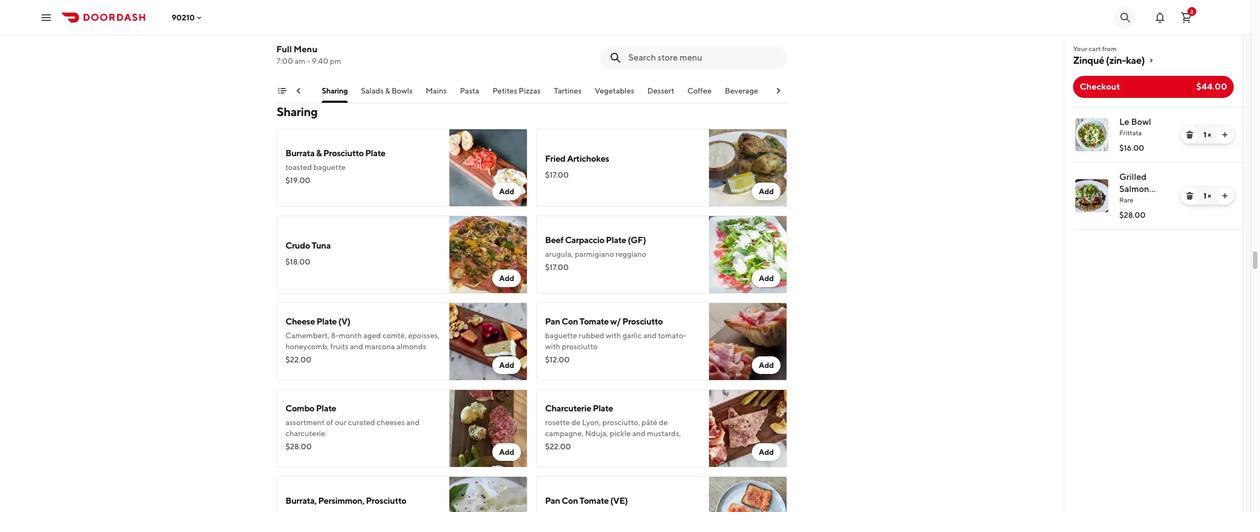 Task type: locate. For each thing, give the bounding box(es) containing it.
add button for de
[[752, 443, 781, 461]]

con
[[562, 316, 578, 327], [562, 496, 578, 506]]

with down w/
[[606, 331, 621, 340]]

1 1 × from the top
[[1204, 130, 1211, 139]]

(v)
[[338, 316, 350, 327]]

baguette right toasted
[[313, 163, 345, 172]]

almonds
[[397, 342, 426, 351]]

1 vertical spatial ×
[[1208, 191, 1211, 200]]

0 vertical spatial $12.00
[[285, 36, 310, 45]]

con left (ve)
[[562, 496, 578, 506]]

0 vertical spatial 1
[[1204, 130, 1206, 139]]

(gf) for grilled salmon plate (gf)
[[1142, 196, 1161, 206]]

baguette up the prosciutto
[[545, 331, 577, 340]]

1 vertical spatial $22.00
[[545, 442, 571, 451]]

rosette
[[545, 418, 570, 427]]

& left bowls
[[385, 86, 390, 95]]

1 vertical spatial 1 ×
[[1204, 191, 1211, 200]]

petites pizzas
[[493, 86, 541, 95]]

toasted
[[285, 163, 312, 172]]

tomate inside pan con tomate w/ prosciutto baguette rubbed with garlic and tomato- with prosciutto $12.00
[[580, 316, 609, 327]]

$12.00
[[285, 36, 310, 45], [545, 355, 570, 364]]

1 1 from the top
[[1204, 130, 1206, 139]]

mains button
[[426, 85, 447, 103]]

(gf) inside grilled salmon plate (gf)
[[1142, 196, 1161, 206]]

0 vertical spatial &
[[385, 86, 390, 95]]

dessert
[[648, 86, 675, 95]]

sharing down small tapas button
[[277, 105, 318, 119]]

0 vertical spatial baguette
[[313, 163, 345, 172]]

and inside pan con tomate w/ prosciutto baguette rubbed with garlic and tomato- with prosciutto $12.00
[[643, 331, 657, 340]]

pan for pan con tomate (ve)
[[545, 496, 560, 506]]

0 horizontal spatial baguette
[[313, 163, 345, 172]]

0 vertical spatial con
[[562, 316, 578, 327]]

salads & bowls button
[[361, 85, 413, 103]]

con up the prosciutto
[[562, 316, 578, 327]]

burrata
[[285, 148, 315, 158]]

fruits
[[330, 342, 348, 351]]

1 horizontal spatial &
[[385, 86, 390, 95]]

0 vertical spatial $17.00
[[545, 171, 569, 179]]

1 horizontal spatial de
[[659, 418, 668, 427]]

carpaccio
[[565, 235, 604, 245]]

notification bell image
[[1154, 11, 1167, 24]]

0 vertical spatial with
[[606, 331, 621, 340]]

1 vertical spatial 1
[[1204, 191, 1206, 200]]

1 × for grilled salmon plate (gf)
[[1204, 191, 1211, 200]]

rare
[[1119, 196, 1134, 204]]

(gf) up reggiano
[[628, 235, 646, 245]]

&
[[385, 86, 390, 95], [316, 148, 322, 158]]

$22.00 down campagne,
[[545, 442, 571, 451]]

add one to cart image
[[1221, 130, 1229, 139], [1221, 191, 1229, 200]]

beef carpaccio plate (gf) image
[[709, 216, 787, 294]]

0 vertical spatial sharing
[[322, 86, 348, 95]]

1 con from the top
[[562, 316, 578, 327]]

(zin-
[[1106, 54, 1126, 66]]

0 vertical spatial pan
[[545, 316, 560, 327]]

0 horizontal spatial (gf)
[[628, 235, 646, 245]]

prosciutto up garlic
[[622, 316, 663, 327]]

0 vertical spatial add one to cart image
[[1221, 130, 1229, 139]]

0 vertical spatial 1 ×
[[1204, 130, 1211, 139]]

1 pan from the top
[[545, 316, 560, 327]]

charcuterie
[[545, 403, 591, 414]]

1 vertical spatial sharing
[[277, 105, 318, 119]]

1 vertical spatial tomate
[[580, 496, 609, 506]]

(gf)
[[1142, 196, 1161, 206], [628, 235, 646, 245]]

add for de
[[759, 448, 774, 457]]

7:00
[[277, 57, 293, 65]]

burrata & prosciutto plate toasted baguette $19.00
[[285, 148, 385, 185]]

0 vertical spatial $28.00
[[1119, 211, 1146, 219]]

add for camembert,
[[499, 361, 514, 370]]

grilled salmon plate (gf) image
[[1075, 179, 1108, 212]]

$28.00 inside combo plate assortment of our curated cheeses and charcuterie $28.00
[[285, 442, 312, 451]]

$44.00
[[1196, 81, 1227, 92]]

zinqué
[[1073, 54, 1104, 66]]

pan inside pan con tomate w/ prosciutto baguette rubbed with garlic and tomato- with prosciutto $12.00
[[545, 316, 560, 327]]

0 horizontal spatial with
[[545, 342, 560, 351]]

1 remove item from cart image from the top
[[1185, 130, 1194, 139]]

$22.00
[[285, 355, 311, 364], [545, 442, 571, 451]]

add for of
[[499, 448, 514, 457]]

mustards,
[[647, 429, 681, 438]]

add button for (gf)
[[752, 270, 781, 287]]

2 remove item from cart image from the top
[[1185, 191, 1194, 200]]

2 horizontal spatial prosciutto
[[622, 316, 663, 327]]

hot tea
[[772, 86, 799, 95]]

tomate left (ve)
[[580, 496, 609, 506]]

2 de from the left
[[659, 418, 668, 427]]

$12.00 down the prosciutto
[[545, 355, 570, 364]]

de left lyon,
[[572, 418, 581, 427]]

× for le bowl
[[1208, 130, 1211, 139]]

1 vertical spatial remove item from cart image
[[1185, 191, 1194, 200]]

con for pan con tomate w/ prosciutto baguette rubbed with garlic and tomato- with prosciutto $12.00
[[562, 316, 578, 327]]

1 add one to cart image from the top
[[1221, 130, 1229, 139]]

1 horizontal spatial $22.00
[[545, 442, 571, 451]]

2 items, open order cart image
[[1180, 11, 1193, 24]]

baguette
[[313, 163, 345, 172], [545, 331, 577, 340]]

charcuterie plate rosette de lyon, prosciutto, pâté de campagne, nduja, pickle and mustards, $22.00
[[545, 403, 681, 451]]

kae)
[[1126, 54, 1145, 66]]

bowls
[[392, 86, 413, 95]]

1 for grilled salmon plate (gf)
[[1204, 191, 1206, 200]]

add button for w/
[[752, 356, 781, 374]]

0 horizontal spatial &
[[316, 148, 322, 158]]

and right garlic
[[643, 331, 657, 340]]

1 vertical spatial con
[[562, 496, 578, 506]]

pan for pan con tomate w/ prosciutto baguette rubbed with garlic and tomato- with prosciutto $12.00
[[545, 316, 560, 327]]

1 tomate from the top
[[580, 316, 609, 327]]

and down month
[[350, 342, 363, 351]]

baguette inside pan con tomate w/ prosciutto baguette rubbed with garlic and tomato- with prosciutto $12.00
[[545, 331, 577, 340]]

prosciutto
[[323, 148, 364, 158], [622, 316, 663, 327], [366, 496, 406, 506]]

0 vertical spatial prosciutto
[[323, 148, 364, 158]]

1 vertical spatial &
[[316, 148, 322, 158]]

prosciutto inside burrata & prosciutto plate toasted baguette $19.00
[[323, 148, 364, 158]]

vegetables
[[595, 86, 635, 95]]

pan con tomate w/ prosciutto image
[[709, 303, 787, 381]]

2 tomate from the top
[[580, 496, 609, 506]]

$22.00 down honeycomb,
[[285, 355, 311, 364]]

0 vertical spatial ×
[[1208, 130, 1211, 139]]

prosciutto right burrata
[[323, 148, 364, 158]]

1 horizontal spatial prosciutto
[[366, 496, 406, 506]]

$12.00 up am in the top of the page
[[285, 36, 310, 45]]

1 horizontal spatial (gf)
[[1142, 196, 1161, 206]]

2 1 × from the top
[[1204, 191, 1211, 200]]

de
[[572, 418, 581, 427], [659, 418, 668, 427]]

2 × from the top
[[1208, 191, 1211, 200]]

& inside "button"
[[385, 86, 390, 95]]

prosciutto for burrata, persimmon, prosciutto
[[366, 496, 406, 506]]

0 vertical spatial tomate
[[580, 316, 609, 327]]

$22.00 inside cheese plate (v) camembert, 8-month aged comté,  époisses, honeycomb, fruits and marcona almonds $22.00
[[285, 355, 311, 364]]

grilled
[[1119, 172, 1147, 182]]

1 vertical spatial pan
[[545, 496, 560, 506]]

1 vertical spatial (gf)
[[628, 235, 646, 245]]

$28.00 down rare
[[1119, 211, 1146, 219]]

2 add one to cart image from the top
[[1221, 191, 1229, 200]]

and inside combo plate assortment of our curated cheeses and charcuterie $28.00
[[406, 418, 420, 427]]

(gf) inside beef carpaccio plate (gf) arugula, parmigiano reggiano $17.00
[[628, 235, 646, 245]]

0 vertical spatial $22.00
[[285, 355, 311, 364]]

tomate up rubbed
[[580, 316, 609, 327]]

cheeses
[[377, 418, 405, 427]]

1 vertical spatial with
[[545, 342, 560, 351]]

con inside pan con tomate w/ prosciutto baguette rubbed with garlic and tomato- with prosciutto $12.00
[[562, 316, 578, 327]]

1 horizontal spatial $12.00
[[545, 355, 570, 364]]

le bowl frittata
[[1119, 117, 1151, 137]]

petites
[[493, 86, 517, 95]]

tuna
[[312, 240, 331, 251]]

crudo tuna image
[[449, 216, 528, 294]]

remove item from cart image for le bowl
[[1185, 130, 1194, 139]]

1 vertical spatial baguette
[[545, 331, 577, 340]]

& inside burrata & prosciutto plate toasted baguette $19.00
[[316, 148, 322, 158]]

2 1 from the top
[[1204, 191, 1206, 200]]

campagne,
[[545, 429, 584, 438]]

2 con from the top
[[562, 496, 578, 506]]

scroll menu navigation right image
[[774, 86, 783, 95]]

$17.00 down "fried"
[[545, 171, 569, 179]]

pickle
[[610, 429, 631, 438]]

-
[[307, 57, 311, 65]]

0 horizontal spatial $28.00
[[285, 442, 312, 451]]

0 horizontal spatial de
[[572, 418, 581, 427]]

tomate for (ve)
[[580, 496, 609, 506]]

add button for camembert,
[[493, 356, 521, 374]]

1 vertical spatial $17.00
[[545, 263, 569, 272]]

tomate for w/
[[580, 316, 609, 327]]

remove item from cart image
[[1185, 130, 1194, 139], [1185, 191, 1194, 200]]

and inside cheese plate (v) camembert, 8-month aged comté,  époisses, honeycomb, fruits and marcona almonds $22.00
[[350, 342, 363, 351]]

list
[[1064, 107, 1243, 230]]

beverage button
[[725, 85, 759, 103]]

remove item from cart image for grilled salmon plate (gf)
[[1185, 191, 1194, 200]]

le
[[1119, 117, 1129, 127]]

pan con tomate (ve)
[[545, 496, 628, 506]]

0 horizontal spatial prosciutto
[[323, 148, 364, 158]]

0 horizontal spatial $22.00
[[285, 355, 311, 364]]

de up mustards,
[[659, 418, 668, 427]]

$22.00 inside charcuterie plate rosette de lyon, prosciutto, pâté de campagne, nduja, pickle and mustards, $22.00
[[545, 442, 571, 451]]

baguette for &
[[313, 163, 345, 172]]

zinqué (zin-kae) link
[[1073, 54, 1234, 67]]

garlic
[[623, 331, 642, 340]]

tartines
[[554, 86, 582, 95]]

and
[[643, 331, 657, 340], [350, 342, 363, 351], [406, 418, 420, 427], [632, 429, 645, 438]]

tomate
[[580, 316, 609, 327], [580, 496, 609, 506]]

1 × from the top
[[1208, 130, 1211, 139]]

1 vertical spatial $28.00
[[285, 442, 312, 451]]

2 button
[[1176, 6, 1198, 28]]

1 horizontal spatial sharing
[[322, 86, 348, 95]]

honeycomb,
[[285, 342, 329, 351]]

1 vertical spatial $12.00
[[545, 355, 570, 364]]

$17.00 down arugula,
[[545, 263, 569, 272]]

pm
[[330, 57, 341, 65]]

1 vertical spatial prosciutto
[[622, 316, 663, 327]]

1 vertical spatial add one to cart image
[[1221, 191, 1229, 200]]

8-
[[331, 331, 339, 340]]

$28.00 down charcuterie
[[285, 442, 312, 451]]

plate inside combo plate assortment of our curated cheeses and charcuterie $28.00
[[316, 403, 336, 414]]

0 horizontal spatial $12.00
[[285, 36, 310, 45]]

sharing down pm
[[322, 86, 348, 95]]

sharing
[[322, 86, 348, 95], [277, 105, 318, 119]]

combo plate assortment of our curated cheeses and charcuterie $28.00
[[285, 403, 420, 451]]

with left the prosciutto
[[545, 342, 560, 351]]

(gf) down the 'salmon'
[[1142, 196, 1161, 206]]

2 $17.00 from the top
[[545, 263, 569, 272]]

baguette inside burrata & prosciutto plate toasted baguette $19.00
[[313, 163, 345, 172]]

and down pâté
[[632, 429, 645, 438]]

& right burrata
[[316, 148, 322, 158]]

0 vertical spatial (gf)
[[1142, 196, 1161, 206]]

1 × for le bowl
[[1204, 130, 1211, 139]]

1 horizontal spatial baguette
[[545, 331, 577, 340]]

full
[[277, 44, 292, 54]]

pizzas
[[519, 86, 541, 95]]

crudo
[[285, 240, 310, 251]]

pasta button
[[460, 85, 480, 103]]

2 vertical spatial prosciutto
[[366, 496, 406, 506]]

2 pan from the top
[[545, 496, 560, 506]]

1 $17.00 from the top
[[545, 171, 569, 179]]

0 vertical spatial remove item from cart image
[[1185, 130, 1194, 139]]

burrata & prosciutto plate image
[[449, 129, 528, 207]]

and right cheeses
[[406, 418, 420, 427]]

prosciutto right persimmon,
[[366, 496, 406, 506]]



Task type: vqa. For each thing, say whether or not it's contained in the screenshot.
Hot Tea button at the top right
yes



Task type: describe. For each thing, give the bounding box(es) containing it.
baguette for con
[[545, 331, 577, 340]]

1 de from the left
[[572, 418, 581, 427]]

small tapas button
[[268, 85, 309, 103]]

0 horizontal spatial sharing
[[277, 105, 318, 119]]

beef
[[545, 235, 564, 245]]

crudo tuna
[[285, 240, 331, 251]]

salads
[[361, 86, 384, 95]]

1 horizontal spatial $28.00
[[1119, 211, 1146, 219]]

pasta
[[460, 86, 480, 95]]

cheese
[[285, 316, 315, 327]]

coffee
[[688, 86, 712, 95]]

plate inside grilled salmon plate (gf)
[[1119, 196, 1140, 206]]

add button for plate
[[493, 183, 521, 200]]

marcona
[[365, 342, 395, 351]]

plate inside cheese plate (v) camembert, 8-month aged comté,  époisses, honeycomb, fruits and marcona almonds $22.00
[[317, 316, 337, 327]]

fried artichokes
[[545, 153, 609, 164]]

plate inside charcuterie plate rosette de lyon, prosciutto, pâté de campagne, nduja, pickle and mustards, $22.00
[[593, 403, 613, 414]]

w/
[[610, 316, 621, 327]]

charcuterie plate image
[[709, 389, 787, 468]]

checkout
[[1080, 81, 1120, 92]]

potato cheese bricks image
[[449, 0, 528, 73]]

list containing le bowl
[[1064, 107, 1243, 230]]

from
[[1102, 45, 1117, 53]]

burrata, persimmon, prosciutto image
[[449, 476, 528, 512]]

add for w/
[[759, 361, 774, 370]]

small
[[268, 86, 287, 95]]

burrata, persimmon, prosciutto
[[285, 496, 406, 506]]

add one to cart image for grilled salmon plate (gf)
[[1221, 191, 1229, 200]]

full menu 7:00 am - 9:40 pm
[[277, 44, 341, 65]]

am
[[295, 57, 306, 65]]

menu
[[294, 44, 318, 54]]

camembert,
[[285, 331, 329, 340]]

frittata
[[1119, 129, 1142, 137]]

prosciutto
[[562, 342, 598, 351]]

hot
[[772, 86, 785, 95]]

tapas
[[289, 86, 309, 95]]

pan con tomate (ve) image
[[709, 476, 787, 512]]

assortment
[[285, 418, 325, 427]]

burrata,
[[285, 496, 317, 506]]

Item Search search field
[[629, 52, 778, 64]]

arugula,
[[545, 250, 573, 259]]

salmon
[[1119, 184, 1149, 194]]

pâté
[[642, 418, 657, 427]]

mains
[[426, 86, 447, 95]]

grilled salmon plate (gf)
[[1119, 172, 1161, 206]]

1 horizontal spatial with
[[606, 331, 621, 340]]

tartines button
[[554, 85, 582, 103]]

hot tea button
[[772, 85, 799, 103]]

add one to cart image for le bowl
[[1221, 130, 1229, 139]]

combo
[[285, 403, 314, 414]]

pan con tomate w/ prosciutto baguette rubbed with garlic and tomato- with prosciutto $12.00
[[545, 316, 687, 364]]

prosciutto,
[[602, 418, 640, 427]]

plate inside burrata & prosciutto plate toasted baguette $19.00
[[365, 148, 385, 158]]

bowl
[[1131, 117, 1151, 127]]

fried
[[545, 153, 566, 164]]

month
[[339, 331, 362, 340]]

combo plate image
[[449, 389, 528, 468]]

1 for le bowl
[[1204, 130, 1206, 139]]

artichokes
[[567, 153, 609, 164]]

salads & bowls
[[361, 86, 413, 95]]

plate inside beef carpaccio plate (gf) arugula, parmigiano reggiano $17.00
[[606, 235, 626, 245]]

add for plate
[[499, 187, 514, 196]]

your
[[1073, 45, 1087, 53]]

your cart from
[[1073, 45, 1117, 53]]

$17.00 inside beef carpaccio plate (gf) arugula, parmigiano reggiano $17.00
[[545, 263, 569, 272]]

beverage
[[725, 86, 759, 95]]

2
[[1190, 8, 1194, 15]]

$16.00
[[1119, 144, 1144, 152]]

90210
[[172, 13, 195, 22]]

small tapas
[[268, 86, 309, 95]]

& for bowls
[[385, 86, 390, 95]]

& for prosciutto
[[316, 148, 322, 158]]

× for grilled salmon plate (gf)
[[1208, 191, 1211, 200]]

cart
[[1089, 45, 1101, 53]]

of
[[326, 418, 333, 427]]

le bowl image
[[1075, 118, 1108, 151]]

our
[[335, 418, 346, 427]]

and inside charcuterie plate rosette de lyon, prosciutto, pâté de campagne, nduja, pickle and mustards, $22.00
[[632, 429, 645, 438]]

add button for of
[[493, 443, 521, 461]]

tea
[[787, 86, 799, 95]]

fried artichokes image
[[709, 129, 787, 207]]

prosciutto inside pan con tomate w/ prosciutto baguette rubbed with garlic and tomato- with prosciutto $12.00
[[622, 316, 663, 327]]

tomato-
[[658, 331, 687, 340]]

parmigiano
[[575, 250, 614, 259]]

$12.00 inside pan con tomate w/ prosciutto baguette rubbed with garlic and tomato- with prosciutto $12.00
[[545, 355, 570, 364]]

nduja,
[[585, 429, 608, 438]]

(ve)
[[610, 496, 628, 506]]

9:40
[[312, 57, 329, 65]]

scroll menu navigation left image
[[294, 86, 303, 95]]

rubbed
[[579, 331, 604, 340]]

$19.00
[[285, 176, 310, 185]]

beef carpaccio plate (gf) arugula, parmigiano reggiano $17.00
[[545, 235, 646, 272]]

persimmon,
[[318, 496, 364, 506]]

show menu categories image
[[278, 86, 287, 95]]

con for pan con tomate (ve)
[[562, 496, 578, 506]]

cheese plate (v) image
[[449, 303, 528, 381]]

petites pizzas button
[[493, 85, 541, 103]]

coffee button
[[688, 85, 712, 103]]

lyon,
[[582, 418, 601, 427]]

aged
[[363, 331, 381, 340]]

add for (gf)
[[759, 274, 774, 283]]

reggiano
[[616, 250, 646, 259]]

cheese plate (v) camembert, 8-month aged comté,  époisses, honeycomb, fruits and marcona almonds $22.00
[[285, 316, 440, 364]]

(gf) for beef carpaccio plate (gf) arugula, parmigiano reggiano $17.00
[[628, 235, 646, 245]]

prosciutto for burrata & prosciutto plate toasted baguette $19.00
[[323, 148, 364, 158]]

comté,
[[383, 331, 407, 340]]

open menu image
[[40, 11, 53, 24]]

curated
[[348, 418, 375, 427]]

$18.00
[[285, 257, 310, 266]]



